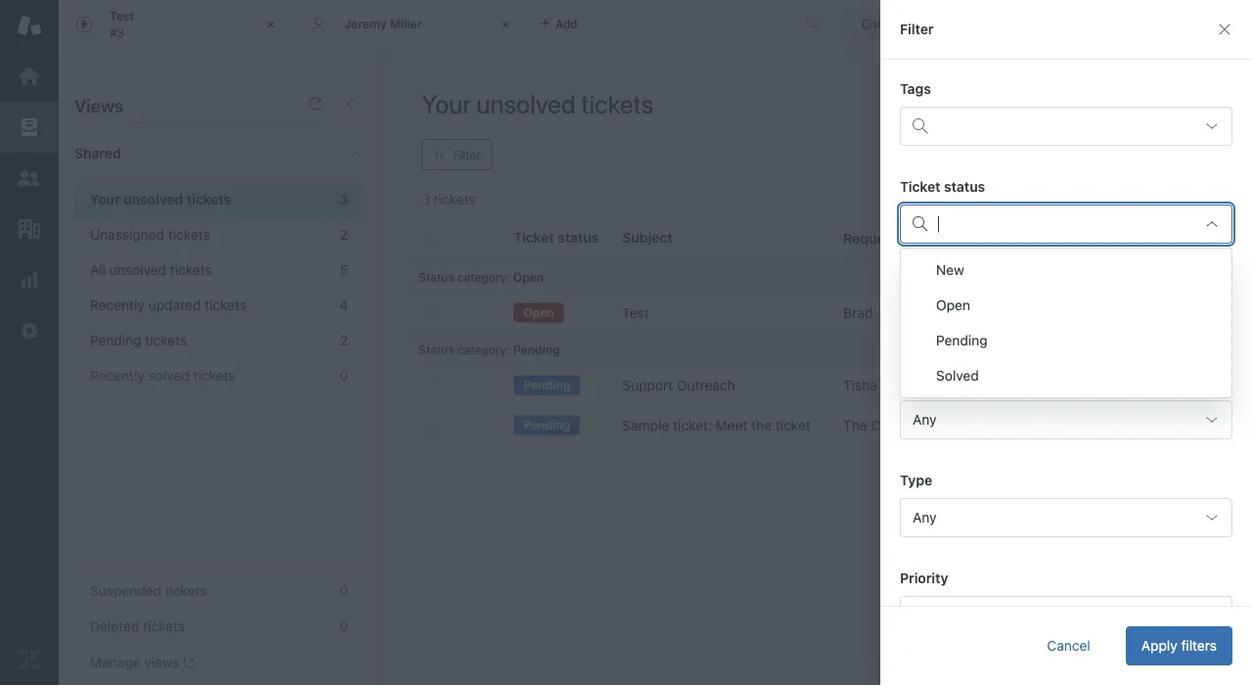 Task type: vqa. For each thing, say whether or not it's contained in the screenshot.
can
no



Task type: describe. For each thing, give the bounding box(es) containing it.
type button
[[1075, 230, 1123, 248]]

ticket status list box
[[900, 248, 1233, 398]]

close drawer image
[[1218, 22, 1233, 37]]

customer
[[872, 417, 933, 434]]

unsolved for 3
[[124, 191, 183, 208]]

unassigned tickets
[[90, 227, 210, 243]]

status for status category: pending
[[419, 343, 454, 356]]

category: for open
[[458, 270, 510, 284]]

morrel
[[881, 377, 922, 393]]

2 for pending tickets
[[340, 332, 348, 348]]

organizations image
[[17, 216, 42, 242]]

4
[[340, 297, 348, 313]]

conversations button
[[841, 8, 986, 40]]

deleted tickets
[[90, 618, 185, 634]]

requester button
[[844, 230, 927, 248]]

outreach
[[677, 377, 736, 393]]

apply
[[1142, 638, 1178, 654]]

the customer
[[844, 417, 933, 434]]

any field for type
[[900, 498, 1233, 537]]

zendesk support image
[[17, 13, 42, 38]]

solved
[[149, 368, 190, 384]]

1 horizontal spatial your unsolved tickets
[[422, 89, 654, 118]]

shared heading
[[59, 124, 382, 183]]

0 for deleted tickets
[[340, 618, 348, 634]]

priority inside filter dialog
[[900, 570, 949, 586]]

ticket
[[776, 417, 811, 434]]

3
[[340, 191, 348, 208]]

subject
[[623, 230, 673, 246]]

recently for recently updated tickets
[[90, 297, 145, 313]]

reporting image
[[17, 267, 42, 293]]

date
[[958, 374, 988, 391]]

views
[[74, 95, 123, 116]]

status
[[945, 179, 986, 195]]

sample ticket: meet the ticket
[[623, 417, 811, 434]]

suspended
[[90, 583, 161, 599]]

1 vertical spatial your
[[90, 191, 120, 208]]

1 low from the top
[[1159, 377, 1184, 393]]

new
[[937, 262, 965, 278]]

18
[[988, 417, 1003, 434]]

row containing support outreach
[[407, 366, 1238, 406]]

test #3
[[110, 9, 134, 39]]

manage views link
[[90, 654, 195, 671]]

row containing test
[[407, 293, 1238, 333]]

manage views
[[90, 654, 180, 670]]

2 for unassigned tickets
[[340, 227, 348, 243]]

the
[[844, 417, 868, 434]]

get started image
[[17, 64, 42, 89]]

19
[[988, 377, 1003, 393]]

sample
[[623, 417, 670, 434]]

cancel button
[[1032, 626, 1107, 666]]

0 for suspended tickets
[[340, 583, 348, 599]]

Ticket status field
[[939, 208, 1191, 240]]

(opens in a new tab) image
[[180, 657, 195, 669]]

jeremy miller
[[345, 17, 422, 31]]

status category: open
[[419, 270, 544, 284]]

sample ticket: meet the ticket link
[[623, 416, 811, 436]]

0 for recently solved tickets
[[340, 368, 348, 384]]

requested
[[962, 231, 1032, 247]]

solved
[[937, 368, 980, 384]]

any field for request date
[[900, 400, 1233, 439]]

conversations
[[862, 17, 941, 31]]

suspended tickets
[[90, 583, 207, 599]]

row containing sample ticket: meet the ticket
[[407, 406, 1238, 446]]

all
[[90, 262, 106, 278]]

close image for tab containing test
[[261, 15, 281, 34]]

recently for recently solved tickets
[[90, 368, 145, 384]]

0 vertical spatial your
[[422, 89, 471, 118]]

tags
[[900, 81, 932, 97]]

views image
[[17, 115, 42, 140]]

tags element
[[900, 107, 1233, 146]]

oct for oct 19
[[962, 377, 985, 393]]

tisha morrel
[[844, 377, 922, 393]]

brad
[[844, 305, 873, 321]]

incident
[[1075, 417, 1126, 434]]

shared
[[74, 145, 121, 162]]

priority button
[[1159, 230, 1223, 248]]

jeremy
[[345, 17, 387, 31]]

play
[[1171, 99, 1197, 115]]

requester inside "button"
[[844, 231, 911, 247]]

all unsolved tickets
[[90, 262, 212, 278]]

main element
[[0, 0, 59, 685]]

0 vertical spatial unsolved
[[477, 89, 576, 118]]

request date
[[900, 374, 988, 391]]



Task type: locate. For each thing, give the bounding box(es) containing it.
category: up status category: pending
[[458, 270, 510, 284]]

0 vertical spatial filter
[[900, 21, 934, 37]]

play button
[[1131, 88, 1214, 127]]

0 vertical spatial type
[[1075, 231, 1107, 247]]

request
[[900, 374, 955, 391]]

status
[[419, 270, 454, 284], [419, 343, 454, 356]]

type inside button
[[1075, 231, 1107, 247]]

question
[[1075, 377, 1132, 393]]

0 vertical spatial low
[[1159, 377, 1184, 393]]

2 vertical spatial unsolved
[[109, 262, 166, 278]]

test for test #3
[[110, 9, 134, 23]]

monday 16:33
[[962, 305, 1051, 321]]

recently solved tickets
[[90, 368, 235, 384]]

0 vertical spatial oct
[[962, 377, 985, 393]]

oct left the 18
[[962, 417, 985, 434]]

1 vertical spatial filter
[[453, 148, 481, 162]]

0 horizontal spatial test
[[110, 9, 134, 23]]

category: for pending
[[458, 343, 510, 356]]

0 horizontal spatial priority
[[900, 570, 949, 586]]

0 vertical spatial 0
[[340, 368, 348, 384]]

any for type
[[913, 509, 937, 526]]

0 vertical spatial any field
[[900, 400, 1233, 439]]

1 any field from the top
[[900, 400, 1233, 439]]

close image inside jeremy miller tab
[[496, 15, 516, 34]]

0 vertical spatial status
[[419, 270, 454, 284]]

category:
[[458, 270, 510, 284], [458, 343, 510, 356]]

test inside 'row'
[[623, 305, 649, 321]]

test inside tab
[[110, 9, 134, 23]]

2 up 5
[[340, 227, 348, 243]]

refresh views pane image
[[307, 96, 323, 112]]

status down status category: open
[[419, 343, 454, 356]]

support
[[623, 377, 674, 393]]

meet
[[716, 417, 748, 434]]

your
[[422, 89, 471, 118], [90, 191, 120, 208]]

the
[[752, 417, 772, 434]]

1 status from the top
[[419, 270, 454, 284]]

2 recently from the top
[[90, 368, 145, 384]]

2 oct from the top
[[962, 417, 985, 434]]

unsolved for 5
[[109, 262, 166, 278]]

1 vertical spatial 2
[[340, 332, 348, 348]]

open inside 'row'
[[524, 306, 554, 319]]

1 category: from the top
[[458, 270, 510, 284]]

updated
[[149, 297, 201, 313]]

filters
[[1182, 638, 1218, 654]]

any for request date
[[913, 412, 937, 428]]

1 vertical spatial oct
[[962, 417, 985, 434]]

oct
[[962, 377, 985, 393], [962, 417, 985, 434]]

1 horizontal spatial type
[[1075, 231, 1107, 247]]

ticket
[[900, 179, 941, 195]]

filter
[[900, 21, 934, 37], [453, 148, 481, 162]]

support outreach
[[623, 377, 736, 393]]

type right requested 'button'
[[1075, 231, 1107, 247]]

apply filters button
[[1126, 626, 1233, 666]]

0 horizontal spatial filter
[[453, 148, 481, 162]]

recently
[[90, 297, 145, 313], [90, 368, 145, 384]]

your up unassigned
[[90, 191, 120, 208]]

ticket status element
[[900, 205, 1233, 244]]

type inside filter dialog
[[900, 472, 933, 488]]

1 vertical spatial status
[[419, 343, 454, 356]]

tabs tab list
[[59, 0, 785, 49]]

tab
[[59, 0, 294, 49]]

ticket:
[[673, 417, 712, 434]]

oct for oct 18
[[962, 417, 985, 434]]

requester down "ticket"
[[844, 231, 911, 247]]

1 vertical spatial requester
[[900, 277, 968, 293]]

2 any from the top
[[913, 509, 937, 526]]

oct 19
[[962, 377, 1003, 393]]

test up support
[[623, 305, 649, 321]]

low right question
[[1159, 377, 1184, 393]]

1 vertical spatial recently
[[90, 368, 145, 384]]

tisha
[[844, 377, 878, 393]]

close image inside tab
[[261, 15, 281, 34]]

2 row from the top
[[407, 366, 1238, 406]]

status for status category: open
[[419, 270, 454, 284]]

Any field
[[900, 400, 1233, 439], [900, 498, 1233, 537]]

your unsolved tickets up unassigned tickets
[[90, 191, 231, 208]]

unsolved up unassigned tickets
[[124, 191, 183, 208]]

collapse views pane image
[[343, 96, 358, 112]]

filter dialog
[[881, 0, 1253, 685]]

tickets
[[581, 89, 654, 118], [187, 191, 231, 208], [168, 227, 210, 243], [170, 262, 212, 278], [205, 297, 247, 313], [145, 332, 187, 348], [193, 368, 235, 384], [165, 583, 207, 599], [143, 618, 185, 634]]

your unsolved tickets
[[422, 89, 654, 118], [90, 191, 231, 208]]

1 0 from the top
[[340, 368, 348, 384]]

any
[[913, 412, 937, 428], [913, 509, 937, 526]]

unsolved down unassigned
[[109, 262, 166, 278]]

1 row from the top
[[407, 293, 1238, 333]]

oct left 19 on the bottom right of the page
[[962, 377, 985, 393]]

1 vertical spatial test
[[623, 305, 649, 321]]

recently updated tickets
[[90, 297, 247, 313]]

row
[[407, 293, 1238, 333], [407, 366, 1238, 406], [407, 406, 1238, 446]]

2 vertical spatial 0
[[340, 618, 348, 634]]

priority inside button
[[1159, 231, 1207, 247]]

1 horizontal spatial test
[[623, 305, 649, 321]]

recently down all
[[90, 297, 145, 313]]

0 vertical spatial your unsolved tickets
[[422, 89, 654, 118]]

open
[[513, 270, 544, 284], [937, 297, 971, 313], [524, 306, 554, 319]]

test for test
[[623, 305, 649, 321]]

row up ticket
[[407, 366, 1238, 406]]

1 vertical spatial any
[[913, 509, 937, 526]]

row down tisha
[[407, 406, 1238, 446]]

1 oct from the top
[[962, 377, 985, 393]]

support outreach link
[[623, 376, 736, 395]]

1 vertical spatial 0
[[340, 583, 348, 599]]

low right incident
[[1159, 417, 1184, 434]]

2 low from the top
[[1159, 417, 1184, 434]]

your unsolved tickets up filter button
[[422, 89, 654, 118]]

row up tisha
[[407, 293, 1238, 333]]

requested button
[[962, 230, 1048, 248]]

2 0 from the top
[[340, 583, 348, 599]]

test
[[110, 9, 134, 23], [623, 305, 649, 321]]

0 horizontal spatial your unsolved tickets
[[90, 191, 231, 208]]

priority
[[1159, 231, 1207, 247], [900, 570, 949, 586]]

admin image
[[17, 318, 42, 344]]

your up filter button
[[422, 89, 471, 118]]

requester inside filter dialog
[[900, 277, 968, 293]]

oct 18
[[962, 417, 1003, 434]]

16:33
[[1016, 305, 1051, 321]]

1 vertical spatial any field
[[900, 498, 1233, 537]]

filter inside dialog
[[900, 21, 934, 37]]

type down customer
[[900, 472, 933, 488]]

1 horizontal spatial close image
[[496, 15, 516, 34]]

deleted
[[90, 618, 139, 634]]

views
[[144, 654, 180, 670]]

0 horizontal spatial close image
[[261, 15, 281, 34]]

1 vertical spatial type
[[900, 472, 933, 488]]

1 vertical spatial low
[[1159, 417, 1184, 434]]

2 down 4 on the left top
[[340, 332, 348, 348]]

tab containing test
[[59, 0, 294, 49]]

requester
[[844, 231, 911, 247], [900, 277, 968, 293]]

3 row from the top
[[407, 406, 1238, 446]]

pending tickets
[[90, 332, 187, 348]]

2 status from the top
[[419, 343, 454, 356]]

0 horizontal spatial your
[[90, 191, 120, 208]]

0
[[340, 368, 348, 384], [340, 583, 348, 599], [340, 618, 348, 634]]

2 2 from the top
[[340, 332, 348, 348]]

#3
[[110, 25, 124, 39]]

zendesk image
[[17, 647, 42, 672]]

pending
[[90, 332, 141, 348], [937, 332, 988, 348], [513, 343, 560, 356], [524, 378, 571, 392], [524, 418, 571, 432]]

pending inside ticket status list box
[[937, 332, 988, 348]]

low
[[1159, 377, 1184, 393], [1159, 417, 1184, 434]]

type
[[1075, 231, 1107, 247], [900, 472, 933, 488]]

filter button
[[422, 139, 493, 170]]

2 any field from the top
[[900, 498, 1233, 537]]

test up #3
[[110, 9, 134, 23]]

cancel
[[1048, 638, 1091, 654]]

status category: pending
[[419, 343, 560, 356]]

0 vertical spatial recently
[[90, 297, 145, 313]]

requester up monday
[[900, 277, 968, 293]]

0 vertical spatial priority
[[1159, 231, 1207, 247]]

customers image
[[17, 165, 42, 191]]

0 horizontal spatial type
[[900, 472, 933, 488]]

1 vertical spatial your unsolved tickets
[[90, 191, 231, 208]]

recently down pending tickets
[[90, 368, 145, 384]]

ticket status
[[900, 179, 986, 195]]

shared button
[[59, 124, 330, 183]]

1 horizontal spatial priority
[[1159, 231, 1207, 247]]

open inside ticket status list box
[[937, 297, 971, 313]]

1 any from the top
[[913, 412, 937, 428]]

0 vertical spatial category:
[[458, 270, 510, 284]]

any down 'request'
[[913, 412, 937, 428]]

any down customer
[[913, 509, 937, 526]]

miller
[[390, 17, 422, 31]]

unsolved up filter button
[[477, 89, 576, 118]]

unassigned
[[90, 227, 164, 243]]

1 close image from the left
[[261, 15, 281, 34]]

3 0 from the top
[[340, 618, 348, 634]]

2 close image from the left
[[496, 15, 516, 34]]

0 vertical spatial any
[[913, 412, 937, 428]]

apply filters
[[1142, 638, 1218, 654]]

1 vertical spatial priority
[[900, 570, 949, 586]]

jeremy miller tab
[[294, 0, 529, 49]]

monday
[[962, 305, 1012, 321]]

close image for jeremy miller tab
[[496, 15, 516, 34]]

1 horizontal spatial filter
[[900, 21, 934, 37]]

test link
[[623, 303, 649, 323]]

1 vertical spatial category:
[[458, 343, 510, 356]]

0 vertical spatial 2
[[340, 227, 348, 243]]

filter inside button
[[453, 148, 481, 162]]

manage
[[90, 654, 140, 670]]

0 vertical spatial test
[[110, 9, 134, 23]]

1 vertical spatial unsolved
[[124, 191, 183, 208]]

2
[[340, 227, 348, 243], [340, 332, 348, 348]]

2 category: from the top
[[458, 343, 510, 356]]

1 2 from the top
[[340, 227, 348, 243]]

0 vertical spatial requester
[[844, 231, 911, 247]]

status up status category: pending
[[419, 270, 454, 284]]

unsolved
[[477, 89, 576, 118], [124, 191, 183, 208], [109, 262, 166, 278]]

1 recently from the top
[[90, 297, 145, 313]]

close image
[[261, 15, 281, 34], [496, 15, 516, 34]]

category: down status category: open
[[458, 343, 510, 356]]

5
[[340, 262, 348, 278]]

1 horizontal spatial your
[[422, 89, 471, 118]]



